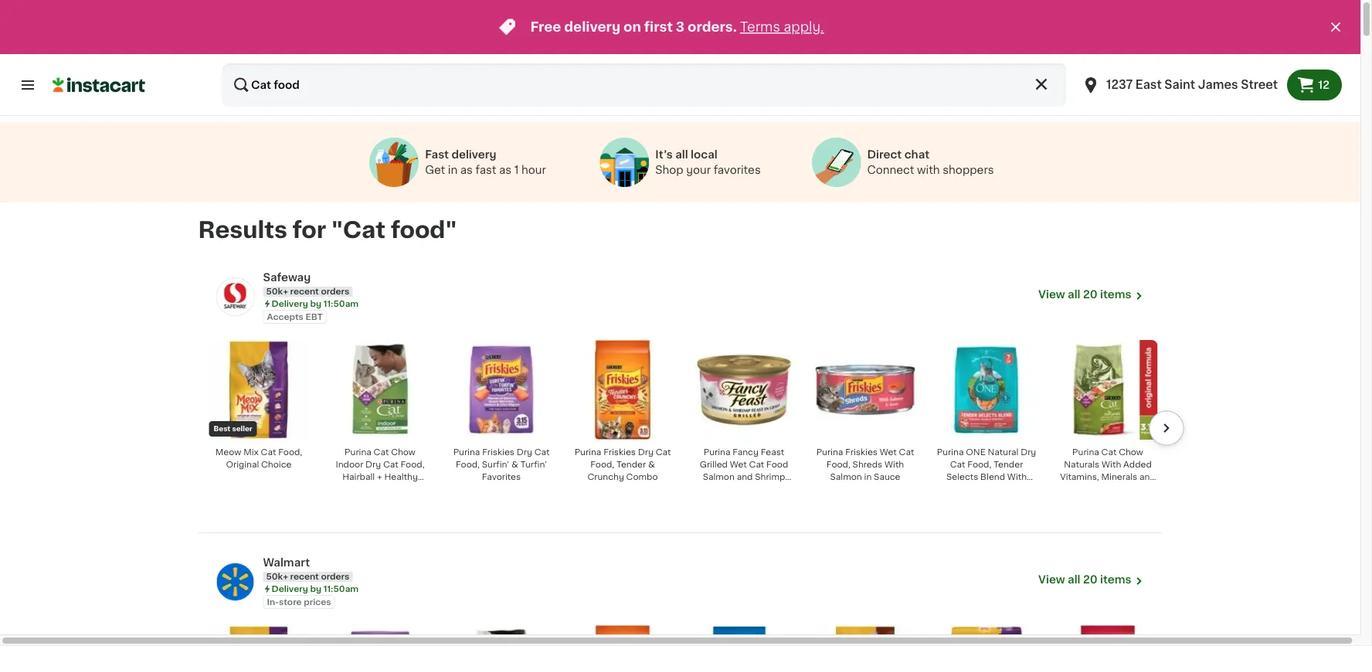 Task type: describe. For each thing, give the bounding box(es) containing it.
direct chat
[[867, 149, 930, 160]]

store
[[279, 598, 302, 606]]

items for walmart
[[1101, 574, 1132, 585]]

for
[[293, 219, 326, 241]]

weight
[[365, 485, 395, 493]]

purina cat chow indoor dry cat food, hairball + healthy weight button
[[326, 339, 435, 493]]

street
[[1241, 79, 1278, 90]]

accepts
[[267, 313, 304, 321]]

meow mix cat food, original choice
[[215, 448, 302, 469]]

salmon inside purina one natural dry cat food, tender selects blend with real salmon
[[981, 485, 1013, 493]]

grilled
[[700, 460, 728, 469]]

shrimp
[[755, 472, 785, 481]]

0 horizontal spatial feast
[[697, 485, 721, 493]]

1 vertical spatial food
[[769, 485, 791, 493]]

ebt
[[306, 313, 323, 321]]

free delivery on first 3 orders. terms apply.
[[531, 20, 824, 34]]

friskies for shreds
[[846, 448, 878, 456]]

purina fancy feast grilled wet cat food salmon and shrimp feast in wet cat food gravy
[[697, 448, 791, 506]]

50k+ for safeway
[[266, 287, 288, 296]]

fancy
[[733, 448, 759, 456]]

purina friskies wet cat food, shreds with salmon in sauce image
[[816, 340, 915, 440]]

purina friskies dry cat food, surfin' & turfin' favorites button
[[447, 339, 556, 492]]

east
[[1136, 79, 1162, 90]]

chat
[[905, 149, 930, 160]]

best seller
[[214, 425, 252, 432]]

recent for safeway
[[290, 287, 319, 296]]

purina friskies wet cat food, shreds with salmon in sauce button
[[811, 339, 920, 492]]

purina friskies wet cat food, shreds with salmon in sauce
[[817, 448, 915, 481]]

purina for purina cat chow naturals with added vitamins, minerals and nutrients dry cat food, naturals original
[[1073, 448, 1100, 456]]

cat up healthy
[[383, 460, 399, 469]]

one
[[966, 448, 986, 456]]

it's all local
[[656, 149, 718, 160]]

friskies for surfin'
[[482, 448, 515, 456]]

local
[[691, 149, 718, 160]]

friskies for tender
[[604, 448, 636, 456]]

healthy
[[384, 472, 418, 481]]

view all 20 items for walmart
[[1039, 574, 1132, 585]]

delivery for safeway
[[272, 299, 308, 308]]

on
[[624, 20, 641, 34]]

combo
[[626, 472, 658, 481]]

and for added
[[1140, 472, 1156, 481]]

terms
[[740, 20, 781, 34]]

1237 east saint james street
[[1107, 79, 1278, 90]]

dry inside purina cat chow naturals with added vitamins, minerals and nutrients dry cat food, naturals original
[[1113, 485, 1128, 493]]

nutrients
[[1071, 485, 1111, 493]]

free
[[531, 20, 561, 34]]

tender inside purina friskies dry cat food, tender & crunchy combo
[[617, 460, 646, 469]]

safeway
[[263, 272, 311, 283]]

fast
[[425, 149, 449, 160]]

all for safeway
[[1068, 289, 1081, 300]]

12 button
[[1288, 70, 1342, 100]]

cat inside the meow mix cat food, original choice
[[261, 448, 276, 456]]

orders for safeway
[[321, 287, 350, 296]]

purina one natural dry cat food, tender selects blend with real salmon button
[[932, 339, 1041, 493]]

prices
[[304, 598, 331, 606]]

purina friskies dry cat food, surfin' & turfin' favorites image
[[452, 340, 551, 440]]

cat inside purina friskies wet cat food, shreds with salmon in sauce
[[899, 448, 915, 456]]

purina for purina one natural dry cat food, tender selects blend with real salmon
[[937, 448, 964, 456]]

salmon for food,
[[830, 472, 862, 481]]

cat up minerals
[[1102, 448, 1117, 456]]

cat inside purina friskies dry cat food, surfin' & turfin' favorites
[[535, 448, 550, 456]]

in-store prices
[[267, 598, 331, 606]]

& for surfin'
[[512, 460, 518, 469]]

saint
[[1165, 79, 1196, 90]]

food, inside the meow mix cat food, original choice
[[278, 448, 302, 456]]

cat up + on the left bottom of page
[[374, 448, 389, 456]]

hairball
[[342, 472, 375, 481]]

walmart 50k+ recent orders
[[263, 557, 350, 581]]

tender inside purina one natural dry cat food, tender selects blend with real salmon
[[994, 460, 1023, 469]]

terms apply. link
[[740, 20, 824, 34]]

& for tender
[[648, 460, 655, 469]]

2 vertical spatial wet
[[733, 485, 750, 493]]

dry inside purina friskies dry cat food, tender & crunchy combo
[[638, 448, 654, 456]]

turfin'
[[521, 460, 547, 469]]

cat inside purina friskies dry cat food, tender & crunchy combo
[[656, 448, 671, 456]]

safeway show all 20 items element
[[263, 270, 1039, 285]]

1 vertical spatial naturals
[[1086, 497, 1122, 506]]

2 1237 east saint james street button from the left
[[1082, 63, 1278, 107]]

apply.
[[784, 20, 824, 34]]

original inside the meow mix cat food, original choice
[[226, 460, 259, 469]]

limited time offer region
[[0, 0, 1327, 54]]

minerals
[[1102, 472, 1138, 481]]

purina friskies dry cat food, surfin' & turfin' favorites
[[453, 448, 550, 481]]

in inside purina fancy feast grilled wet cat food salmon and shrimp feast in wet cat food gravy
[[723, 485, 731, 493]]

all for walmart
[[1068, 574, 1081, 585]]

wet inside purina friskies wet cat food, shreds with salmon in sauce
[[880, 448, 897, 456]]

purina friskies dry cat food, tender & crunchy combo button
[[568, 339, 677, 492]]

20 for walmart
[[1083, 574, 1098, 585]]

purina cat chow naturals with added vitamins, minerals and nutrients dry cat food, naturals original
[[1060, 448, 1157, 506]]

with inside purina cat chow naturals with added vitamins, minerals and nutrients dry cat food, naturals original
[[1102, 460, 1122, 469]]

by for safeway
[[310, 299, 322, 308]]

view for walmart
[[1039, 574, 1066, 585]]

best
[[214, 425, 231, 432]]

dry inside purina friskies dry cat food, surfin' & turfin' favorites
[[517, 448, 532, 456]]

1 vertical spatial wet
[[730, 460, 747, 469]]

11:50am for walmart
[[324, 585, 359, 593]]

0 vertical spatial naturals
[[1064, 460, 1100, 469]]

fast delivery
[[425, 149, 497, 160]]

food, inside purina friskies wet cat food, shreds with salmon in sauce
[[827, 460, 851, 469]]

choice
[[261, 460, 292, 469]]

delivery for free
[[564, 20, 621, 34]]

natural
[[988, 448, 1019, 456]]

orders.
[[688, 20, 737, 34]]

cat down shrimp
[[752, 485, 767, 493]]

purina cat chow naturals with added vitamins, minerals and nutrients dry cat food, naturals original button
[[1054, 339, 1163, 506]]

"cat
[[332, 219, 386, 241]]



Task type: vqa. For each thing, say whether or not it's contained in the screenshot.
the Friskies corresponding to Surfin'
yes



Task type: locate. For each thing, give the bounding box(es) containing it.
delivery left on
[[564, 20, 621, 34]]

food, up crunchy
[[591, 460, 615, 469]]

delivery for walmart
[[272, 585, 308, 593]]

with inside purina one natural dry cat food, tender selects blend with real salmon
[[1008, 472, 1027, 481]]

delivery by 11:50am for safeway
[[272, 299, 359, 308]]

food, up healthy
[[401, 460, 425, 469]]

1 horizontal spatial chow
[[1119, 448, 1144, 456]]

1 vertical spatial 20
[[1083, 574, 1098, 585]]

view
[[1039, 289, 1066, 300], [1039, 574, 1066, 585]]

0 vertical spatial food
[[767, 460, 789, 469]]

blend
[[981, 472, 1006, 481]]

purina cat chow indoor dry cat food, hairball + healthy weight image
[[330, 340, 430, 440]]

seller
[[232, 425, 252, 432]]

purina for purina friskies dry cat food, tender & crunchy combo
[[575, 448, 602, 456]]

tender up combo
[[617, 460, 646, 469]]

1 vertical spatial view all 20 items
[[1039, 574, 1132, 585]]

purina friskies dry cat food, tender & crunchy combo image
[[573, 340, 673, 440]]

1 vertical spatial delivery
[[452, 149, 497, 160]]

in-
[[267, 598, 279, 606]]

1 purina from the left
[[345, 448, 372, 456]]

delivery by 11:50am for walmart
[[272, 585, 359, 593]]

food, left 'surfin''
[[456, 460, 480, 469]]

recent down walmart
[[290, 572, 319, 581]]

2 vertical spatial all
[[1068, 574, 1081, 585]]

results
[[198, 219, 287, 241]]

view for safeway
[[1039, 289, 1066, 300]]

11:50am
[[324, 299, 359, 308], [324, 585, 359, 593]]

food, inside purina cat chow indoor dry cat food, hairball + healthy weight
[[401, 460, 425, 469]]

None search field
[[223, 63, 1067, 107]]

purina inside purina cat chow naturals with added vitamins, minerals and nutrients dry cat food, naturals original
[[1073, 448, 1100, 456]]

delivery inside 'limited time offer' region
[[564, 20, 621, 34]]

1 20 from the top
[[1083, 289, 1098, 300]]

1 11:50am from the top
[[324, 299, 359, 308]]

0 horizontal spatial chow
[[391, 448, 416, 456]]

recent inside the walmart 50k+ recent orders
[[290, 572, 319, 581]]

delivery
[[272, 299, 308, 308], [272, 585, 308, 593]]

accepts ebt
[[267, 313, 323, 321]]

meow mix cat food, original choice image
[[209, 340, 309, 440]]

view all 20 items for safeway
[[1039, 289, 1132, 300]]

2 friskies from the left
[[604, 448, 636, 456]]

0 horizontal spatial original
[[226, 460, 259, 469]]

dry inside purina one natural dry cat food, tender selects blend with real salmon
[[1021, 448, 1037, 456]]

salmon inside purina friskies wet cat food, shreds with salmon in sauce
[[830, 472, 862, 481]]

purina for purina cat chow indoor dry cat food, hairball + healthy weight
[[345, 448, 372, 456]]

purina inside purina fancy feast grilled wet cat food salmon and shrimp feast in wet cat food gravy
[[704, 448, 731, 456]]

in
[[864, 472, 872, 481], [723, 485, 731, 493]]

20
[[1083, 289, 1098, 300], [1083, 574, 1098, 585]]

view all 20 items
[[1039, 289, 1132, 300], [1039, 574, 1132, 585]]

1 vertical spatial all
[[1068, 289, 1081, 300]]

it's
[[656, 149, 673, 160]]

0 vertical spatial feast
[[761, 448, 785, 456]]

cat up combo
[[656, 448, 671, 456]]

6 purina from the left
[[937, 448, 964, 456]]

chow for added
[[1119, 448, 1144, 456]]

2 view from the top
[[1039, 574, 1066, 585]]

& up favorites
[[512, 460, 518, 469]]

2 delivery from the top
[[272, 585, 308, 593]]

1 by from the top
[[310, 299, 322, 308]]

orders inside safeway 50k+ recent orders
[[321, 287, 350, 296]]

purina fancy feast grilled wet cat food salmon and shrimp feast in wet cat food gravy image
[[694, 340, 794, 440]]

salmon inside purina fancy feast grilled wet cat food salmon and shrimp feast in wet cat food gravy
[[703, 472, 735, 481]]

1 view from the top
[[1039, 289, 1066, 300]]

1 horizontal spatial with
[[1008, 472, 1027, 481]]

salmon for wet
[[703, 472, 735, 481]]

food, up choice
[[278, 448, 302, 456]]

purina inside purina friskies wet cat food, shreds with salmon in sauce
[[817, 448, 843, 456]]

friskies up shreds
[[846, 448, 878, 456]]

1 vertical spatial 50k+
[[266, 572, 288, 581]]

1 friskies from the left
[[482, 448, 515, 456]]

food, inside purina friskies dry cat food, tender & crunchy combo
[[591, 460, 615, 469]]

instacart logo image
[[53, 76, 145, 94]]

0 vertical spatial 11:50am
[[324, 299, 359, 308]]

1 horizontal spatial in
[[864, 472, 872, 481]]

1 view all 20 items from the top
[[1039, 289, 1132, 300]]

cat up sauce
[[899, 448, 915, 456]]

food up shrimp
[[767, 460, 789, 469]]

salmon
[[703, 472, 735, 481], [830, 472, 862, 481], [981, 485, 1013, 493]]

50k+ for walmart
[[266, 572, 288, 581]]

& up combo
[[648, 460, 655, 469]]

all
[[676, 149, 688, 160], [1068, 289, 1081, 300], [1068, 574, 1081, 585]]

crunchy
[[588, 472, 624, 481]]

12
[[1319, 80, 1330, 90]]

delivery up store
[[272, 585, 308, 593]]

food,
[[278, 448, 302, 456], [401, 460, 425, 469], [456, 460, 480, 469], [591, 460, 615, 469], [827, 460, 851, 469], [968, 460, 992, 469], [1060, 497, 1084, 506]]

0 horizontal spatial with
[[885, 460, 904, 469]]

0 horizontal spatial and
[[737, 472, 753, 481]]

1 chow from the left
[[391, 448, 416, 456]]

1 vertical spatial orders
[[321, 572, 350, 581]]

1 vertical spatial view
[[1039, 574, 1066, 585]]

2 by from the top
[[310, 585, 322, 593]]

orders for walmart
[[321, 572, 350, 581]]

naturals down nutrients
[[1086, 497, 1122, 506]]

0 horizontal spatial in
[[723, 485, 731, 493]]

mix
[[244, 448, 259, 456]]

0 vertical spatial items
[[1101, 289, 1132, 300]]

1 horizontal spatial friskies
[[604, 448, 636, 456]]

food down shrimp
[[769, 485, 791, 493]]

dry up combo
[[638, 448, 654, 456]]

purina inside purina friskies dry cat food, surfin' & turfin' favorites
[[453, 448, 480, 456]]

20 for safeway
[[1083, 289, 1098, 300]]

shreds
[[853, 460, 883, 469]]

1 orders from the top
[[321, 287, 350, 296]]

orders inside the walmart 50k+ recent orders
[[321, 572, 350, 581]]

in down grilled
[[723, 485, 731, 493]]

naturals up vitamins,
[[1064, 460, 1100, 469]]

purina friskies dry cat food, tender & crunchy combo
[[575, 448, 671, 481]]

chow up added
[[1119, 448, 1144, 456]]

salmon down grilled
[[703, 472, 735, 481]]

food, inside purina cat chow naturals with added vitamins, minerals and nutrients dry cat food, naturals original
[[1060, 497, 1084, 506]]

delivery right fast
[[452, 149, 497, 160]]

2 20 from the top
[[1083, 574, 1098, 585]]

0 vertical spatial 50k+
[[266, 287, 288, 296]]

50k+ inside the walmart 50k+ recent orders
[[266, 572, 288, 581]]

4 purina from the left
[[704, 448, 731, 456]]

food, inside purina friskies dry cat food, surfin' & turfin' favorites
[[456, 460, 480, 469]]

food, left shreds
[[827, 460, 851, 469]]

2 view all 20 items from the top
[[1039, 574, 1132, 585]]

by up prices
[[310, 585, 322, 593]]

delivery by 11:50am up ebt
[[272, 299, 359, 308]]

1 horizontal spatial tender
[[994, 460, 1023, 469]]

purina for purina fancy feast grilled wet cat food salmon and shrimp feast in wet cat food gravy
[[704, 448, 731, 456]]

chow inside purina cat chow indoor dry cat food, hairball + healthy weight
[[391, 448, 416, 456]]

with up sauce
[[885, 460, 904, 469]]

tender
[[617, 460, 646, 469], [994, 460, 1023, 469]]

cat up choice
[[261, 448, 276, 456]]

2 horizontal spatial friskies
[[846, 448, 878, 456]]

0 vertical spatial recent
[[290, 287, 319, 296]]

50k+
[[266, 287, 288, 296], [266, 572, 288, 581]]

1 vertical spatial delivery by 11:50am
[[272, 585, 359, 593]]

orders up ebt
[[321, 287, 350, 296]]

1 horizontal spatial delivery
[[564, 20, 621, 34]]

by
[[310, 299, 322, 308], [310, 585, 322, 593]]

2 and from the left
[[1140, 472, 1156, 481]]

0 horizontal spatial &
[[512, 460, 518, 469]]

added
[[1124, 460, 1152, 469]]

1 50k+ from the top
[[266, 287, 288, 296]]

and
[[737, 472, 753, 481], [1140, 472, 1156, 481]]

11:50am up prices
[[324, 585, 359, 593]]

dry up turfin'
[[517, 448, 532, 456]]

1 horizontal spatial &
[[648, 460, 655, 469]]

0 vertical spatial all
[[676, 149, 688, 160]]

7 purina from the left
[[1073, 448, 1100, 456]]

1 vertical spatial delivery
[[272, 585, 308, 593]]

tender down natural
[[994, 460, 1023, 469]]

in down shreds
[[864, 472, 872, 481]]

vitamins,
[[1061, 472, 1100, 481]]

11:50am for safeway
[[324, 299, 359, 308]]

friskies inside purina friskies dry cat food, surfin' & turfin' favorites
[[482, 448, 515, 456]]

1 vertical spatial original
[[1124, 497, 1157, 506]]

0 vertical spatial wet
[[880, 448, 897, 456]]

1 1237 east saint james street button from the left
[[1073, 63, 1288, 107]]

cat up turfin'
[[535, 448, 550, 456]]

1 & from the left
[[512, 460, 518, 469]]

first
[[644, 20, 673, 34]]

& inside purina friskies dry cat food, tender & crunchy combo
[[648, 460, 655, 469]]

friskies up crunchy
[[604, 448, 636, 456]]

walmart
[[263, 557, 310, 568]]

2 recent from the top
[[290, 572, 319, 581]]

1 horizontal spatial and
[[1140, 472, 1156, 481]]

2 items from the top
[[1101, 574, 1132, 585]]

delivery up accepts
[[272, 299, 308, 308]]

recent for walmart
[[290, 572, 319, 581]]

2 11:50am from the top
[[324, 585, 359, 593]]

2 50k+ from the top
[[266, 572, 288, 581]]

2 horizontal spatial salmon
[[981, 485, 1013, 493]]

naturals
[[1064, 460, 1100, 469], [1086, 497, 1122, 506]]

0 vertical spatial delivery
[[272, 299, 308, 308]]

2 orders from the top
[[321, 572, 350, 581]]

results for "cat food"
[[198, 219, 457, 241]]

cat down minerals
[[1130, 485, 1146, 493]]

& inside purina friskies dry cat food, surfin' & turfin' favorites
[[512, 460, 518, 469]]

0 horizontal spatial friskies
[[482, 448, 515, 456]]

1 tender from the left
[[617, 460, 646, 469]]

1 vertical spatial by
[[310, 585, 322, 593]]

1 items from the top
[[1101, 289, 1132, 300]]

original down minerals
[[1124, 497, 1157, 506]]

2 chow from the left
[[1119, 448, 1144, 456]]

and inside purina fancy feast grilled wet cat food salmon and shrimp feast in wet cat food gravy
[[737, 472, 753, 481]]

friskies inside purina friskies dry cat food, tender & crunchy combo
[[604, 448, 636, 456]]

salmon down shreds
[[830, 472, 862, 481]]

cat up the selects
[[950, 460, 966, 469]]

0 vertical spatial view all 20 items
[[1039, 289, 1132, 300]]

chow
[[391, 448, 416, 456], [1119, 448, 1144, 456]]

direct
[[867, 149, 902, 160]]

purina inside purina cat chow indoor dry cat food, hairball + healthy weight
[[345, 448, 372, 456]]

2 & from the left
[[648, 460, 655, 469]]

purina inside purina one natural dry cat food, tender selects blend with real salmon
[[937, 448, 964, 456]]

wet up gravy
[[733, 485, 750, 493]]

3
[[676, 20, 685, 34]]

2 purina from the left
[[453, 448, 480, 456]]

2 horizontal spatial with
[[1102, 460, 1122, 469]]

friskies
[[482, 448, 515, 456], [604, 448, 636, 456], [846, 448, 878, 456]]

0 horizontal spatial tender
[[617, 460, 646, 469]]

feast up shrimp
[[761, 448, 785, 456]]

1 delivery from the top
[[272, 299, 308, 308]]

and down fancy
[[737, 472, 753, 481]]

0 vertical spatial delivery by 11:50am
[[272, 299, 359, 308]]

food, inside purina one natural dry cat food, tender selects blend with real salmon
[[968, 460, 992, 469]]

purina cat chow indoor dry cat food, hairball + healthy weight
[[336, 448, 425, 493]]

salmon down blend on the bottom
[[981, 485, 1013, 493]]

recent inside safeway 50k+ recent orders
[[290, 287, 319, 296]]

1 vertical spatial feast
[[697, 485, 721, 493]]

purina for purina friskies wet cat food, shreds with salmon in sauce
[[817, 448, 843, 456]]

0 horizontal spatial delivery
[[452, 149, 497, 160]]

purina one natural dry cat food, tender selects blend with real salmon image
[[937, 340, 1037, 440]]

1 horizontal spatial salmon
[[830, 472, 862, 481]]

wet
[[880, 448, 897, 456], [730, 460, 747, 469], [733, 485, 750, 493]]

friskies up 'surfin''
[[482, 448, 515, 456]]

with up minerals
[[1102, 460, 1122, 469]]

and down added
[[1140, 472, 1156, 481]]

original inside purina cat chow naturals with added vitamins, minerals and nutrients dry cat food, naturals original
[[1124, 497, 1157, 506]]

chow up healthy
[[391, 448, 416, 456]]

50k+ down "safeway"
[[266, 287, 288, 296]]

1 vertical spatial in
[[723, 485, 731, 493]]

james
[[1199, 79, 1239, 90]]

by for walmart
[[310, 585, 322, 593]]

5 purina from the left
[[817, 448, 843, 456]]

food
[[767, 460, 789, 469], [769, 485, 791, 493]]

indoor
[[336, 460, 363, 469]]

1237
[[1107, 79, 1133, 90]]

selects
[[947, 472, 979, 481]]

1 and from the left
[[737, 472, 753, 481]]

3 friskies from the left
[[846, 448, 878, 456]]

1 vertical spatial recent
[[290, 572, 319, 581]]

1 recent from the top
[[290, 287, 319, 296]]

1 vertical spatial items
[[1101, 574, 1132, 585]]

and for cat
[[737, 472, 753, 481]]

Search field
[[223, 63, 1067, 107]]

food, down nutrients
[[1060, 497, 1084, 506]]

0 vertical spatial view
[[1039, 289, 1066, 300]]

delivery by 11:50am up prices
[[272, 585, 359, 593]]

delivery for fast
[[452, 149, 497, 160]]

purina for purina friskies dry cat food, surfin' & turfin' favorites
[[453, 448, 480, 456]]

0 vertical spatial by
[[310, 299, 322, 308]]

by up ebt
[[310, 299, 322, 308]]

0 horizontal spatial salmon
[[703, 472, 735, 481]]

cat down fancy
[[749, 460, 765, 469]]

recent
[[290, 287, 319, 296], [290, 572, 319, 581]]

2 tender from the left
[[994, 460, 1023, 469]]

meow
[[215, 448, 241, 456]]

1 horizontal spatial feast
[[761, 448, 785, 456]]

items for safeway
[[1101, 289, 1132, 300]]

and inside purina cat chow naturals with added vitamins, minerals and nutrients dry cat food, naturals original
[[1140, 472, 1156, 481]]

with right blend on the bottom
[[1008, 472, 1027, 481]]

with inside purina friskies wet cat food, shreds with salmon in sauce
[[885, 460, 904, 469]]

walmart show all 20 items element
[[263, 555, 1039, 570]]

wet down fancy
[[730, 460, 747, 469]]

sauce
[[874, 472, 901, 481]]

items
[[1101, 289, 1132, 300], [1101, 574, 1132, 585]]

item carousel region
[[183, 333, 1184, 539]]

dry
[[517, 448, 532, 456], [638, 448, 654, 456], [1021, 448, 1037, 456], [366, 460, 381, 469], [1113, 485, 1128, 493]]

original down "mix"
[[226, 460, 259, 469]]

real
[[961, 485, 979, 493]]

safeway 50k+ recent orders
[[263, 272, 350, 296]]

wet up shreds
[[880, 448, 897, 456]]

50k+ inside safeway 50k+ recent orders
[[266, 287, 288, 296]]

11:50am down safeway 50k+ recent orders
[[324, 299, 359, 308]]

purina fancy feast grilled wet cat food salmon and shrimp feast in wet cat food gravy button
[[690, 339, 799, 506]]

favorites
[[482, 472, 521, 481]]

orders up prices
[[321, 572, 350, 581]]

1237 east saint james street button
[[1073, 63, 1288, 107], [1082, 63, 1278, 107]]

chow for cat
[[391, 448, 416, 456]]

delivery
[[564, 20, 621, 34], [452, 149, 497, 160]]

feast down grilled
[[697, 485, 721, 493]]

food, down one
[[968, 460, 992, 469]]

3 purina from the left
[[575, 448, 602, 456]]

purina cat chow naturals with added vitamins, minerals and nutrients dry cat food, naturals original image
[[1058, 340, 1158, 440]]

cat
[[261, 448, 276, 456], [374, 448, 389, 456], [535, 448, 550, 456], [656, 448, 671, 456], [899, 448, 915, 456], [1102, 448, 1117, 456], [383, 460, 399, 469], [749, 460, 765, 469], [950, 460, 966, 469], [752, 485, 767, 493], [1130, 485, 1146, 493]]

50k+ down walmart
[[266, 572, 288, 581]]

dry right natural
[[1021, 448, 1037, 456]]

0 vertical spatial orders
[[321, 287, 350, 296]]

0 vertical spatial original
[[226, 460, 259, 469]]

cat inside purina one natural dry cat food, tender selects blend with real salmon
[[950, 460, 966, 469]]

0 vertical spatial in
[[864, 472, 872, 481]]

orders
[[321, 287, 350, 296], [321, 572, 350, 581]]

purina inside purina friskies dry cat food, tender & crunchy combo
[[575, 448, 602, 456]]

purina one natural dry cat food, tender selects blend with real salmon
[[937, 448, 1037, 493]]

+
[[377, 472, 382, 481]]

0 vertical spatial delivery
[[564, 20, 621, 34]]

feast
[[761, 448, 785, 456], [697, 485, 721, 493]]

2 delivery by 11:50am from the top
[[272, 585, 359, 593]]

1 vertical spatial 11:50am
[[324, 585, 359, 593]]

surfin'
[[482, 460, 509, 469]]

chow inside purina cat chow naturals with added vitamins, minerals and nutrients dry cat food, naturals original
[[1119, 448, 1144, 456]]

recent down "safeway"
[[290, 287, 319, 296]]

dry inside purina cat chow indoor dry cat food, hairball + healthy weight
[[366, 460, 381, 469]]

dry down minerals
[[1113, 485, 1128, 493]]

dry up + on the left bottom of page
[[366, 460, 381, 469]]

friskies inside purina friskies wet cat food, shreds with salmon in sauce
[[846, 448, 878, 456]]

0 vertical spatial 20
[[1083, 289, 1098, 300]]

1 delivery by 11:50am from the top
[[272, 299, 359, 308]]

1 horizontal spatial original
[[1124, 497, 1157, 506]]

gravy
[[732, 497, 757, 506]]

in inside purina friskies wet cat food, shreds with salmon in sauce
[[864, 472, 872, 481]]

food"
[[391, 219, 457, 241]]



